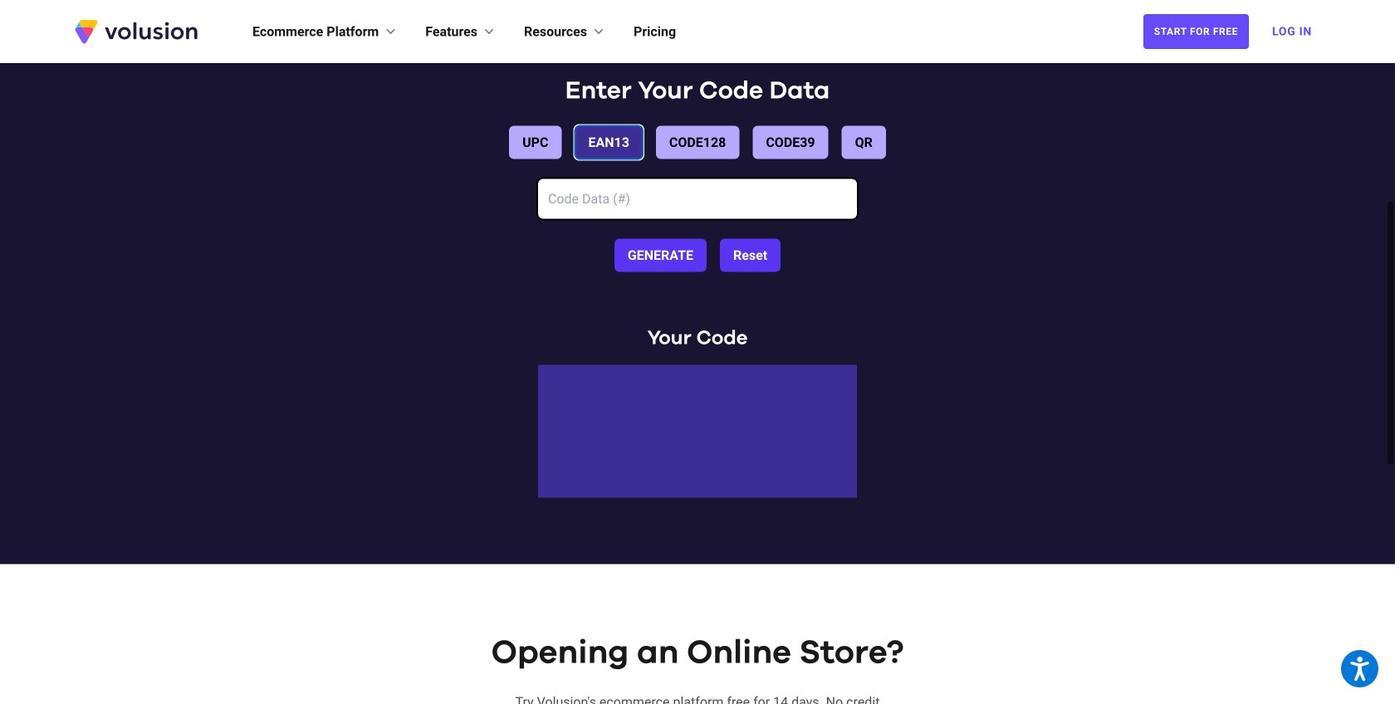 Task type: describe. For each thing, give the bounding box(es) containing it.
Code Data (#) text field
[[538, 179, 857, 219]]



Task type: vqa. For each thing, say whether or not it's contained in the screenshot.
This website uses cookies to enhance user experience and to analyze performance and traffic on our website. We also share information about your use of our site with our social media, advertising and analytics partners.
no



Task type: locate. For each thing, give the bounding box(es) containing it.
open accessibe: accessibility options, statement and help image
[[1351, 657, 1370, 681]]



